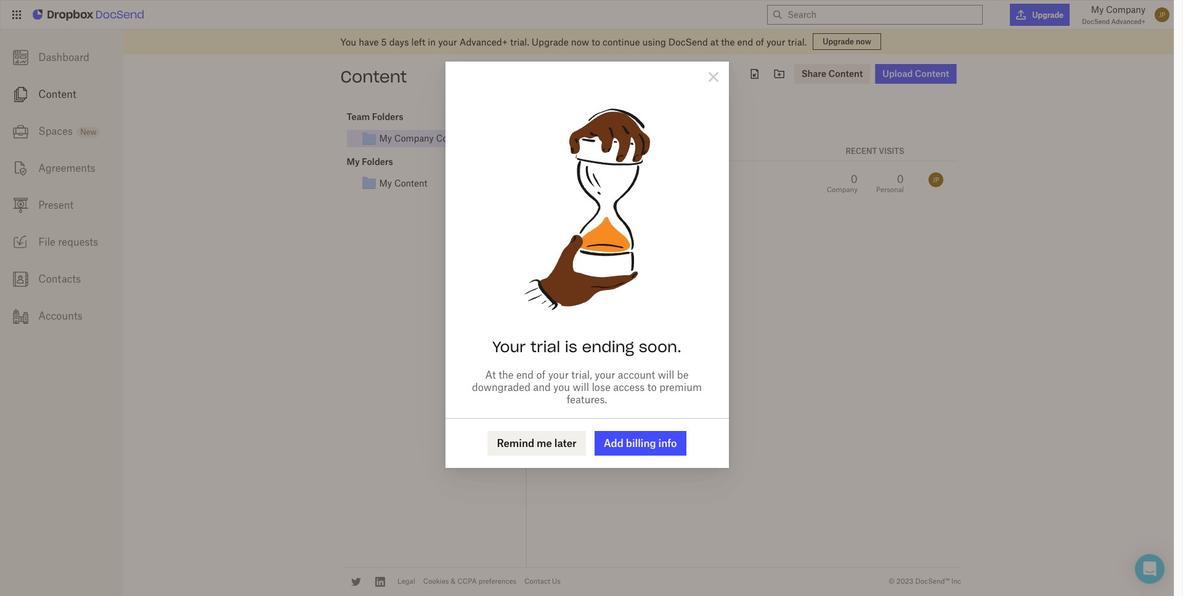 Task type: describe. For each thing, give the bounding box(es) containing it.
receive image
[[13, 235, 28, 250]]

0 horizontal spatial advanced+
[[460, 36, 508, 47]]

my inside my company docsend advanced+
[[1092, 4, 1104, 15]]

1 vertical spatial docsend
[[669, 36, 708, 47]]

ccpa
[[458, 578, 477, 587]]

sidebar spaces image
[[13, 124, 28, 139]]

template
[[683, 173, 721, 183]]

dashboard link
[[0, 39, 123, 76]]

contact us link
[[525, 578, 561, 587]]

at
[[711, 36, 719, 47]]

cookies
[[423, 578, 449, 587]]

continue
[[603, 36, 640, 47]]

sidebar contacts image
[[13, 272, 28, 287]]

upload
[[883, 68, 913, 79]]

team
[[347, 112, 370, 122]]

my company docsend advanced+
[[1083, 4, 1146, 25]]

updated
[[569, 185, 599, 194]]

left
[[412, 36, 426, 47]]

contacts link
[[0, 261, 123, 298]]

present
[[38, 199, 74, 211]]

the inside the at the end of your trial, your account will be downgraded and you will lose access to premium features.
[[499, 369, 514, 382]]

spaces
[[38, 125, 73, 137]]

upgrade now
[[823, 37, 872, 46]]

end inside the at the end of your trial, your account will be downgraded and you will lose access to premium features.
[[517, 369, 534, 382]]

days
[[389, 36, 409, 47]]

lose
[[592, 382, 611, 394]]

&
[[451, 578, 456, 587]]

downgraded
[[472, 382, 531, 394]]

agreements
[[38, 162, 96, 174]]

my folders tree
[[347, 155, 524, 192]]

contact
[[525, 578, 551, 587]]

© 2023 docsend™ inc
[[889, 578, 962, 587]]

remind
[[497, 438, 535, 450]]

file requests link
[[0, 224, 123, 261]]

your up new folder. clicking this button will open the add folder dialog image
[[767, 36, 786, 47]]

access
[[614, 382, 645, 394]]

member circle for james peterson image
[[929, 173, 944, 188]]

0 horizontal spatial upgrade
[[532, 36, 569, 47]]

remind me later
[[497, 438, 577, 450]]

trial,
[[572, 369, 592, 382]]

disclosure
[[590, 173, 633, 183]]

docsend inside my company docsend advanced+
[[1083, 18, 1111, 25]]

your trial is ending soon.
[[492, 338, 682, 357]]

to inside the at the end of your trial, your account will be downgraded and you will lose access to premium features.
[[648, 382, 657, 394]]

add billing info
[[604, 438, 677, 450]]

upgrade now link
[[813, 33, 882, 50]]

upgrade for upgrade
[[1033, 10, 1064, 19]]

content link
[[0, 76, 123, 113]]

1 horizontal spatial the
[[722, 36, 735, 47]]

folders for team folders
[[372, 112, 404, 122]]

my company content inside button
[[379, 133, 469, 144]]

be
[[677, 369, 689, 382]]

upload content
[[883, 68, 950, 79]]

upgrade image
[[1017, 10, 1027, 20]]

1 trial. from the left
[[511, 36, 530, 47]]

1 horizontal spatial of
[[756, 36, 764, 47]]

using
[[643, 36, 666, 47]]

my folders
[[347, 156, 393, 167]]

sidebar accounts image
[[13, 309, 28, 324]]

me
[[537, 438, 552, 450]]

add
[[604, 438, 624, 450]]

legal
[[398, 578, 415, 587]]

sidebar present image
[[13, 198, 28, 213]]

add billing info link
[[595, 432, 687, 456]]

at the end of your trial, your account will be downgraded and you will lose access to premium features.
[[472, 369, 702, 406]]

share content button
[[795, 64, 871, 84]]

0 horizontal spatial now
[[571, 36, 590, 47]]

share
[[802, 68, 827, 79]]

billing
[[626, 438, 656, 450]]

requests
[[58, 236, 98, 248]]

team folders
[[347, 112, 404, 122]]

personal
[[877, 186, 904, 194]]

dashboard
[[38, 51, 89, 64]]

upgrade for upgrade now
[[823, 37, 855, 46]]

close thin image
[[704, 68, 723, 86]]

contact us
[[525, 578, 561, 587]]

1 horizontal spatial end
[[738, 36, 754, 47]]

docsend™
[[916, 578, 950, 587]]



Task type: vqa. For each thing, say whether or not it's contained in the screenshot.
4th test from left
no



Task type: locate. For each thing, give the bounding box(es) containing it.
advanced+ inside my company docsend advanced+
[[1112, 18, 1146, 25]]

folders down folder image
[[362, 156, 393, 167]]

contacts
[[38, 273, 81, 285]]

1 horizontal spatial upgrade
[[823, 37, 855, 46]]

folders inside my folders tree
[[362, 156, 393, 167]]

1 vertical spatial folders
[[362, 156, 393, 167]]

cookies & ccpa preferences link
[[423, 578, 517, 587]]

1 0 from the left
[[851, 173, 858, 186]]

will
[[658, 369, 675, 382], [573, 382, 589, 394]]

company
[[1107, 4, 1146, 15], [571, 107, 620, 119], [395, 133, 434, 144], [827, 186, 858, 194]]

0 personal
[[877, 173, 904, 194]]

accounts link
[[0, 298, 123, 335]]

my company content button
[[362, 131, 524, 146]]

0 down visits
[[897, 173, 904, 186]]

features.
[[567, 394, 608, 406]]

recent visits
[[846, 147, 905, 156]]

my
[[1092, 4, 1104, 15], [554, 107, 568, 119], [379, 133, 392, 144], [347, 156, 360, 167]]

0 for 0 company
[[851, 173, 858, 186]]

folders
[[372, 112, 404, 122], [362, 156, 393, 167]]

of left you
[[537, 369, 546, 382]]

in
[[428, 36, 436, 47]]

2 horizontal spatial upgrade
[[1033, 10, 1064, 19]]

docsend left at at the top
[[669, 36, 708, 47]]

folder image
[[362, 131, 376, 146]]

signable
[[576, 199, 612, 207]]

your left the trial,
[[548, 369, 569, 382]]

5
[[381, 36, 387, 47]]

end right at at the top
[[738, 36, 754, 47]]

sidebar dashboard image
[[13, 50, 28, 65]]

0 vertical spatial the
[[722, 36, 735, 47]]

accounts
[[38, 310, 83, 322]]

1 horizontal spatial docsend
[[1083, 18, 1111, 25]]

my inside my company content button
[[379, 133, 392, 144]]

1 horizontal spatial advanced+
[[1112, 18, 1146, 25]]

folders up folder image
[[372, 112, 404, 122]]

now left continue
[[571, 36, 590, 47]]

0 vertical spatial end
[[738, 36, 754, 47]]

0 vertical spatial folders
[[372, 112, 404, 122]]

your right 'in'
[[439, 36, 457, 47]]

2023
[[897, 578, 914, 587]]

1 vertical spatial my company content
[[379, 133, 469, 144]]

0 horizontal spatial 0
[[851, 173, 858, 186]]

1w
[[601, 185, 611, 194]]

folders inside team folders tree
[[372, 112, 404, 122]]

upgrade
[[1033, 10, 1064, 19], [532, 36, 569, 47], [823, 37, 855, 46]]

at
[[486, 369, 496, 382]]

recent
[[846, 147, 878, 156]]

0 horizontal spatial will
[[573, 382, 589, 394]]

0 horizontal spatial docsend
[[669, 36, 708, 47]]

©
[[889, 578, 895, 587]]

info
[[659, 438, 677, 450]]

1 horizontal spatial 0
[[897, 173, 904, 186]]

spaces new
[[38, 125, 96, 137]]

0 inside 0 personal
[[897, 173, 904, 186]]

ending
[[582, 338, 635, 357]]

agreement
[[635, 173, 681, 183]]

will left be
[[658, 369, 675, 382]]

upgrade button
[[1011, 4, 1070, 26]]

your
[[439, 36, 457, 47], [767, 36, 786, 47], [548, 369, 569, 382], [595, 369, 616, 382]]

us
[[552, 578, 561, 587]]

upload content button
[[876, 64, 957, 84]]

team folders tree
[[347, 110, 524, 147]]

0 vertical spatial to
[[592, 36, 601, 47]]

of right at at the top
[[756, 36, 764, 47]]

1 horizontal spatial now
[[856, 37, 872, 46]]

content inside tree item
[[436, 133, 469, 144]]

upgrade inside button
[[1033, 10, 1064, 19]]

1 vertical spatial to
[[648, 382, 657, 394]]

docsend right upgrade button
[[1083, 18, 1111, 25]]

my inside my folders tree
[[347, 156, 360, 167]]

remind me later button
[[488, 432, 586, 456]]

premium
[[660, 382, 702, 394]]

present link
[[0, 187, 123, 224]]

1 horizontal spatial will
[[658, 369, 675, 382]]

you have 5 days left in your advanced+ trial. upgrade now to continue using docsend at the end of your trial.
[[341, 36, 807, 47]]

my company content
[[554, 107, 664, 119], [379, 133, 469, 144]]

is
[[565, 338, 578, 357]]

0 inside 0 company
[[851, 173, 858, 186]]

preferences
[[479, 578, 517, 587]]

soon.
[[639, 338, 682, 357]]

now
[[571, 36, 590, 47], [856, 37, 872, 46]]

1 vertical spatial the
[[499, 369, 514, 382]]

later
[[555, 438, 577, 450]]

my down "team"
[[347, 156, 360, 167]]

share content
[[802, 68, 863, 79]]

sidebar documents image
[[13, 87, 28, 102]]

jp
[[933, 177, 940, 184]]

tree
[[347, 175, 524, 192]]

0 vertical spatial my company content
[[554, 107, 664, 119]]

0 horizontal spatial trial.
[[511, 36, 530, 47]]

2 trial. from the left
[[788, 36, 807, 47]]

trial.
[[511, 36, 530, 47], [788, 36, 807, 47]]

0 horizontal spatial the
[[499, 369, 514, 382]]

advanced+
[[1112, 18, 1146, 25], [460, 36, 508, 47]]

new folder. clicking this button will open the add folder dialog image
[[772, 67, 787, 81]]

0 for 0 personal
[[897, 173, 904, 186]]

0 vertical spatial docsend
[[1083, 18, 1111, 25]]

agreements link
[[0, 150, 123, 187]]

company inside my company docsend advanced+
[[1107, 4, 1146, 15]]

of inside the at the end of your trial, your account will be downgraded and you will lose access to premium features.
[[537, 369, 546, 382]]

ago
[[613, 185, 626, 194]]

folders for my folders
[[362, 156, 393, 167]]

0
[[851, 173, 858, 186], [897, 173, 904, 186]]

2 0 from the left
[[897, 173, 904, 186]]

content
[[537, 147, 575, 156]]

to right access
[[648, 382, 657, 394]]

will right you
[[573, 382, 589, 394]]

1 horizontal spatial trial.
[[788, 36, 807, 47]]

now up the share content
[[856, 37, 872, 46]]

trial
[[531, 338, 561, 357]]

my up content
[[554, 107, 568, 119]]

and
[[534, 382, 551, 394]]

1 horizontal spatial to
[[648, 382, 657, 394]]

inc
[[952, 578, 962, 587]]

my company content tree item
[[347, 130, 524, 147]]

your
[[492, 338, 526, 357]]

new
[[80, 128, 96, 137]]

legal link
[[398, 578, 415, 587]]

the right at at the top
[[722, 36, 735, 47]]

visits
[[879, 147, 905, 156]]

0 vertical spatial of
[[756, 36, 764, 47]]

you
[[341, 36, 356, 47]]

my right upgrade button
[[1092, 4, 1104, 15]]

1 vertical spatial advanced+
[[460, 36, 508, 47]]

0 horizontal spatial to
[[592, 36, 601, 47]]

cookies & ccpa preferences
[[423, 578, 517, 587]]

my right folder image
[[379, 133, 392, 144]]

non-disclosure agreement template link
[[569, 173, 721, 183]]

0 horizontal spatial my company content
[[379, 133, 469, 144]]

file
[[38, 236, 55, 248]]

1 vertical spatial of
[[537, 369, 546, 382]]

you
[[554, 382, 570, 394]]

0 company
[[827, 173, 858, 194]]

0 down recent
[[851, 173, 858, 186]]

have
[[359, 36, 379, 47]]

non-disclosure agreement template updated 1w ago
[[569, 173, 721, 194]]

the
[[722, 36, 735, 47], [499, 369, 514, 382]]

0 horizontal spatial end
[[517, 369, 534, 382]]

end
[[738, 36, 754, 47], [517, 369, 534, 382]]

your right the trial,
[[595, 369, 616, 382]]

company inside button
[[395, 133, 434, 144]]

account
[[618, 369, 656, 382]]

docsend
[[1083, 18, 1111, 25], [669, 36, 708, 47]]

end down 'your'
[[517, 369, 534, 382]]

sidebar ndas image
[[13, 161, 28, 176]]

0 horizontal spatial of
[[537, 369, 546, 382]]

the right at
[[499, 369, 514, 382]]

0 vertical spatial advanced+
[[1112, 18, 1146, 25]]

to left continue
[[592, 36, 601, 47]]

non-
[[569, 173, 590, 183]]

1 vertical spatial end
[[517, 369, 534, 382]]

file requests
[[38, 236, 98, 248]]

1 horizontal spatial my company content
[[554, 107, 664, 119]]



